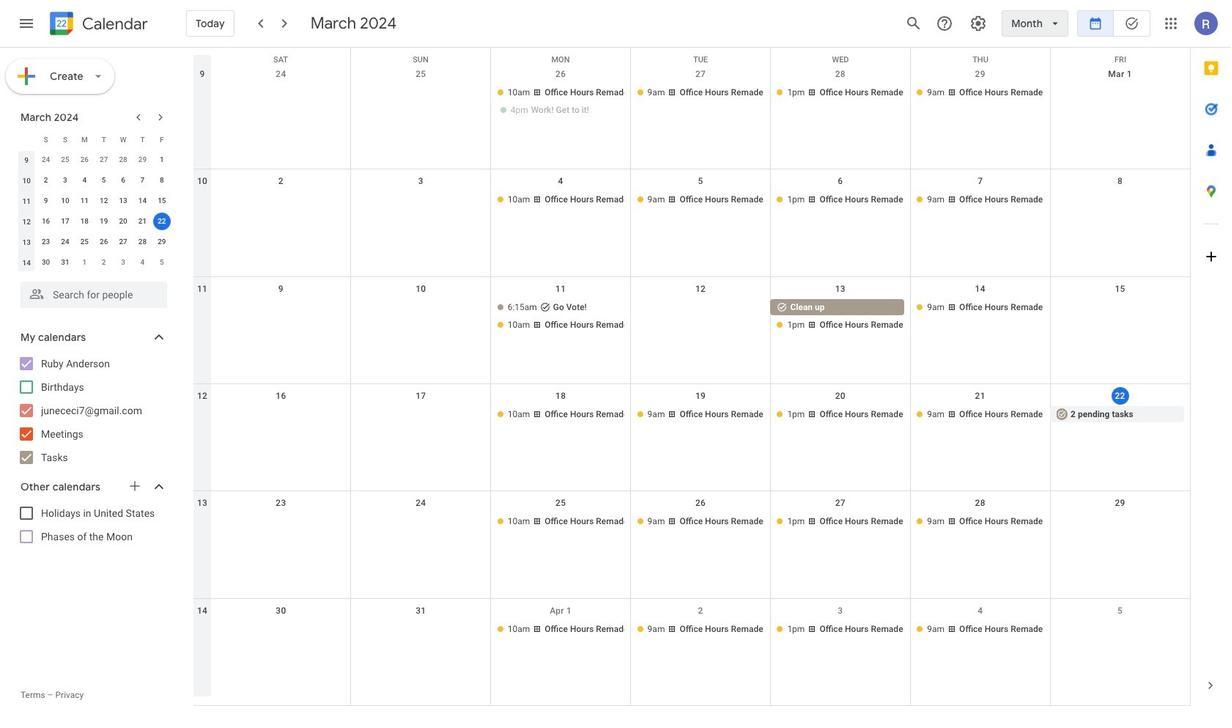 Task type: vqa. For each thing, say whether or not it's contained in the screenshot.
17 element at left
yes



Task type: locate. For each thing, give the bounding box(es) containing it.
cell
[[211, 84, 351, 120], [351, 84, 491, 120], [491, 84, 631, 120], [1051, 84, 1191, 120], [211, 192, 351, 209], [351, 192, 491, 209], [1051, 192, 1191, 209], [152, 211, 172, 232], [211, 299, 351, 334], [351, 299, 491, 334], [491, 299, 631, 334], [631, 299, 771, 334], [771, 299, 911, 334], [1051, 299, 1191, 334], [211, 406, 351, 424], [351, 406, 491, 424], [211, 514, 351, 531], [351, 514, 491, 531], [1051, 514, 1191, 531], [211, 621, 351, 638], [351, 621, 491, 638], [1051, 621, 1191, 638]]

april 2 element
[[95, 254, 113, 271]]

cell inside march 2024 grid
[[152, 211, 172, 232]]

1 element
[[153, 151, 171, 169]]

row
[[194, 48, 1191, 70], [194, 62, 1191, 170], [17, 129, 172, 150], [17, 150, 172, 170], [194, 170, 1191, 277], [17, 170, 172, 191], [17, 191, 172, 211], [17, 211, 172, 232], [17, 232, 172, 252], [17, 252, 172, 273], [194, 277, 1191, 384], [194, 384, 1191, 492], [194, 492, 1191, 599], [194, 599, 1191, 706]]

april 4 element
[[134, 254, 151, 271]]

29 element
[[153, 233, 171, 251]]

heading
[[79, 15, 148, 33]]

16 element
[[37, 213, 55, 230]]

25 element
[[76, 233, 93, 251]]

settings menu image
[[970, 15, 988, 32]]

7 element
[[134, 172, 151, 189]]

tab list
[[1192, 48, 1232, 665]]

column header inside march 2024 grid
[[17, 129, 36, 150]]

april 1 element
[[76, 254, 93, 271]]

30 element
[[37, 254, 55, 271]]

grid
[[194, 48, 1191, 706]]

None search field
[[0, 276, 182, 308]]

27 element
[[114, 233, 132, 251]]

28 element
[[134, 233, 151, 251]]

february 27 element
[[95, 151, 113, 169]]

10 element
[[56, 192, 74, 210]]

4 element
[[76, 172, 93, 189]]

february 24 element
[[37, 151, 55, 169]]

2 element
[[37, 172, 55, 189]]

february 29 element
[[134, 151, 151, 169]]

22, today element
[[153, 213, 171, 230]]

9 element
[[37, 192, 55, 210]]

column header
[[17, 129, 36, 150]]

other calendars list
[[3, 502, 182, 548]]

6 element
[[114, 172, 132, 189]]

8 element
[[153, 172, 171, 189]]

row group
[[17, 150, 172, 273]]

13 element
[[114, 192, 132, 210]]

11 element
[[76, 192, 93, 210]]



Task type: describe. For each thing, give the bounding box(es) containing it.
march 2024 grid
[[14, 129, 172, 273]]

17 element
[[56, 213, 74, 230]]

heading inside calendar element
[[79, 15, 148, 33]]

april 3 element
[[114, 254, 132, 271]]

Search for people text field
[[29, 282, 158, 308]]

12 element
[[95, 192, 113, 210]]

add other calendars image
[[128, 479, 142, 493]]

february 26 element
[[76, 151, 93, 169]]

3 element
[[56, 172, 74, 189]]

february 25 element
[[56, 151, 74, 169]]

calendar element
[[47, 9, 148, 41]]

20 element
[[114, 213, 132, 230]]

23 element
[[37, 233, 55, 251]]

my calendars list
[[3, 352, 182, 469]]

5 element
[[95, 172, 113, 189]]

14 element
[[134, 192, 151, 210]]

26 element
[[95, 233, 113, 251]]

row group inside march 2024 grid
[[17, 150, 172, 273]]

april 5 element
[[153, 254, 171, 271]]

15 element
[[153, 192, 171, 210]]

main drawer image
[[18, 15, 35, 32]]

24 element
[[56, 233, 74, 251]]

18 element
[[76, 213, 93, 230]]

21 element
[[134, 213, 151, 230]]

31 element
[[56, 254, 74, 271]]

february 28 element
[[114, 151, 132, 169]]

19 element
[[95, 213, 113, 230]]



